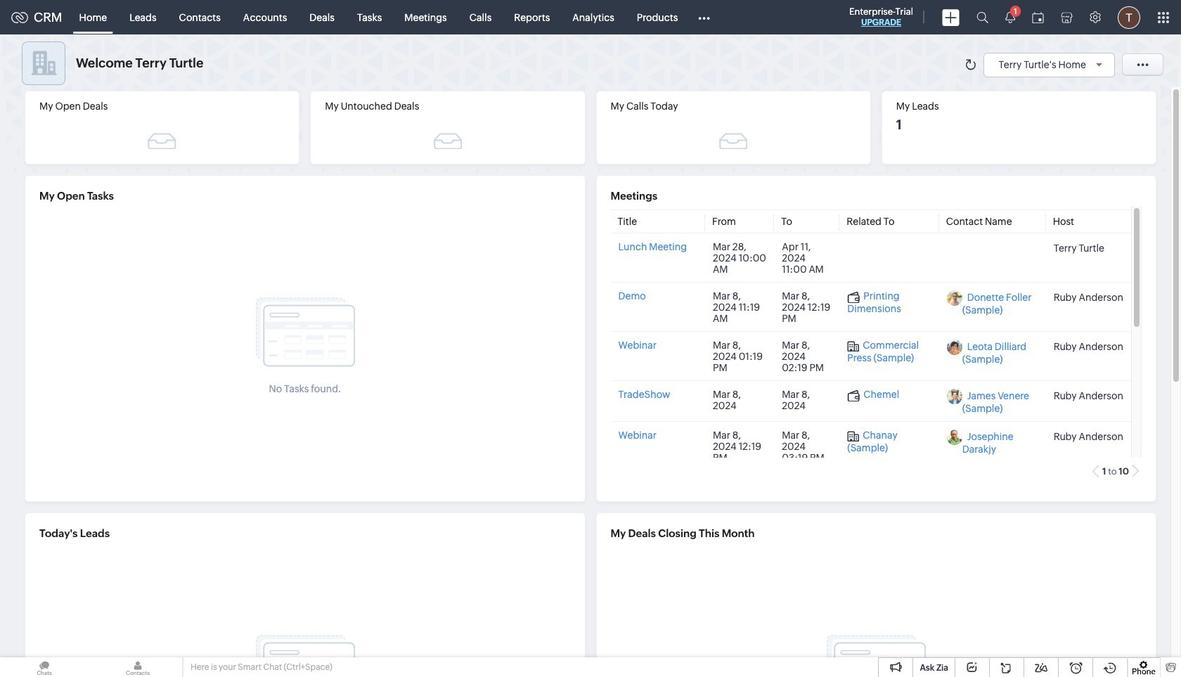 Task type: locate. For each thing, give the bounding box(es) containing it.
logo image
[[11, 12, 28, 23]]

chats image
[[0, 658, 89, 677]]

calendar image
[[1033, 12, 1045, 23]]

search image
[[977, 11, 989, 23]]



Task type: describe. For each thing, give the bounding box(es) containing it.
search element
[[969, 0, 998, 34]]

create menu image
[[943, 9, 960, 26]]

contacts image
[[94, 658, 182, 677]]

profile image
[[1119, 6, 1141, 28]]

create menu element
[[934, 0, 969, 34]]

Other Modules field
[[690, 6, 720, 28]]

signals element
[[998, 0, 1024, 34]]

profile element
[[1110, 0, 1150, 34]]



Task type: vqa. For each thing, say whether or not it's contained in the screenshot.
frey@noemail.com
no



